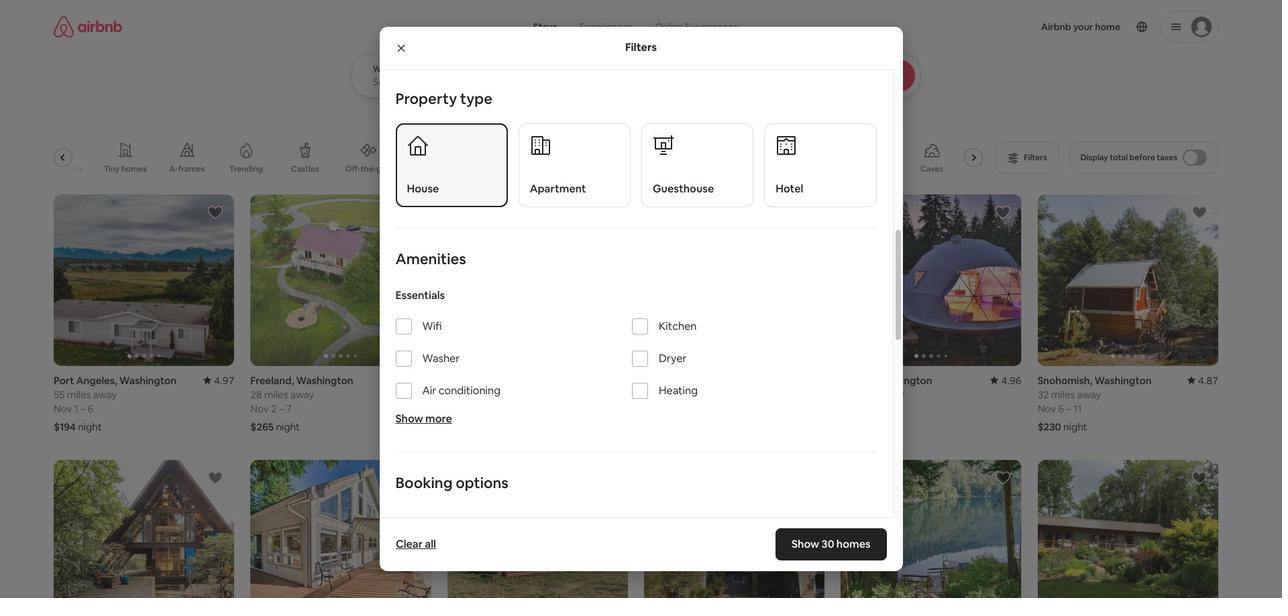Task type: vqa. For each thing, say whether or not it's contained in the screenshot.
rightmost 5.0
yes



Task type: describe. For each thing, give the bounding box(es) containing it.
national
[[28, 164, 60, 174]]

add to wishlist: sultan, washington image
[[995, 205, 1011, 221]]

show 30 homes
[[791, 537, 870, 551]]

washington inside the hoodsport, washington 43 miles away nov 1 – 6
[[701, 374, 758, 387]]

4.87
[[1198, 374, 1218, 387]]

washington for 13 miles away
[[507, 374, 564, 387]]

away for 28 miles away
[[290, 388, 314, 401]]

booking
[[395, 474, 453, 493]]

woodinville,
[[447, 374, 505, 387]]

0 vertical spatial homes
[[121, 164, 147, 174]]

air conditioning
[[422, 384, 501, 398]]

taxes
[[1157, 152, 1177, 163]]

add to wishlist: seattle, washington image
[[208, 470, 224, 486]]

homes inside filters dialog
[[836, 537, 870, 551]]

miles for 32 miles away
[[1051, 388, 1075, 401]]

1 inside port angeles, washington 55 miles away nov 1 – 6 $194 night
[[74, 402, 78, 415]]

none search field containing stays
[[351, 0, 958, 98]]

national parks
[[28, 164, 82, 174]]

guesthouse
[[653, 182, 714, 196]]

house
[[407, 182, 439, 196]]

options
[[456, 474, 508, 493]]

guesthouse button
[[641, 123, 754, 207]]

freeland, washington 28 miles away nov 2 – 7 $265 night
[[250, 374, 353, 433]]

$265
[[250, 421, 274, 433]]

all
[[425, 537, 436, 551]]

experiences inside button
[[579, 21, 632, 33]]

wifi
[[422, 320, 442, 334]]

night for $230
[[1063, 421, 1087, 433]]

night inside port angeles, washington 55 miles away nov 1 – 6 $194 night
[[78, 421, 102, 433]]

tiny homes
[[104, 164, 147, 174]]

angeles,
[[76, 374, 117, 387]]

show 30 homes link
[[775, 529, 887, 561]]

house button
[[395, 123, 508, 207]]

34
[[841, 388, 852, 401]]

show for show more
[[395, 412, 423, 426]]

clear
[[395, 537, 422, 551]]

woodinville, washington 13 miles away nov 3 – 8 $285
[[447, 374, 564, 433]]

show more button
[[395, 412, 452, 426]]

tiny
[[104, 164, 119, 174]]

away for 13 miles away
[[485, 388, 509, 401]]

nov for nov 6 – 11
[[1038, 402, 1056, 415]]

nov for nov 3 – 8
[[447, 402, 466, 415]]

6 inside the hoodsport, washington 43 miles away nov 1 – 6
[[678, 402, 684, 415]]

clear all button
[[389, 531, 442, 558]]

miles inside port angeles, washington 55 miles away nov 1 – 6 $194 night
[[67, 388, 91, 401]]

add to wishlist: quilcene, washington image
[[1191, 470, 1208, 486]]

stays
[[533, 21, 557, 33]]

5.0 out of 5 average rating image
[[406, 374, 431, 387]]

trending
[[229, 164, 263, 174]]

group containing national parks
[[28, 131, 988, 184]]

experiences button
[[568, 13, 643, 40]]

miles for 34 miles away
[[855, 388, 879, 401]]

1 inside the hoodsport, washington 43 miles away nov 1 – 6
[[665, 402, 669, 415]]

4.96
[[1001, 374, 1022, 387]]

sultan, washington 34 miles away dec 25 – 30
[[841, 374, 932, 415]]

8
[[483, 402, 489, 415]]

away for 34 miles away
[[881, 388, 904, 401]]

30 inside filters dialog
[[821, 537, 834, 551]]

$194
[[54, 421, 76, 433]]

$285
[[447, 421, 471, 433]]

dec
[[841, 402, 860, 415]]

book
[[432, 515, 457, 529]]

hoodsport,
[[644, 374, 699, 387]]

castles
[[291, 164, 319, 174]]

port
[[54, 374, 74, 387]]

off-the-grid
[[345, 164, 392, 174]]

new
[[746, 164, 763, 174]]

show more
[[395, 412, 452, 426]]

4.97 out of 5 average rating image
[[203, 374, 234, 387]]

before
[[1129, 152, 1155, 163]]

frames
[[178, 164, 205, 174]]

apartment
[[530, 182, 586, 196]]

43
[[644, 388, 656, 401]]

what can we help you find? tab list
[[523, 13, 643, 40]]

port angeles, washington 55 miles away nov 1 – 6 $194 night
[[54, 374, 176, 433]]

instant
[[395, 515, 430, 529]]

4.96 out of 5 average rating image
[[991, 374, 1022, 387]]

– for 34 miles away
[[875, 402, 880, 415]]

clear all
[[395, 537, 436, 551]]

washington for 28 miles away
[[296, 374, 353, 387]]



Task type: locate. For each thing, give the bounding box(es) containing it.
instant book
[[395, 515, 457, 529]]

away
[[93, 388, 117, 401], [290, 388, 314, 401], [684, 388, 708, 401], [881, 388, 904, 401], [485, 388, 509, 401], [1077, 388, 1101, 401]]

filters dialog
[[379, 27, 903, 598]]

property
[[395, 89, 457, 108]]

– inside snohomish, washington 32 miles away nov 6 – 11 $230 night
[[1066, 402, 1071, 415]]

1 6 from the left
[[88, 402, 94, 415]]

1 nov from the left
[[54, 402, 72, 415]]

away right 34
[[881, 388, 904, 401]]

nov down 32
[[1038, 402, 1056, 415]]

30
[[882, 402, 894, 415], [821, 537, 834, 551]]

5.0 down washer
[[417, 374, 431, 387]]

property type
[[395, 89, 492, 108]]

5 away from the left
[[485, 388, 509, 401]]

away inside snohomish, washington 32 miles away nov 6 – 11 $230 night
[[1077, 388, 1101, 401]]

nov left 2
[[250, 402, 269, 415]]

4.97
[[214, 374, 234, 387]]

– left the '7'
[[279, 402, 284, 415]]

washer
[[422, 352, 460, 366]]

essentials
[[395, 289, 445, 303]]

1 night from the left
[[78, 421, 102, 433]]

air
[[422, 384, 436, 398]]

2 nov from the left
[[250, 402, 269, 415]]

2 away from the left
[[290, 388, 314, 401]]

7
[[286, 402, 292, 415]]

6 inside snohomish, washington 32 miles away nov 6 – 11 $230 night
[[1058, 402, 1064, 415]]

$230
[[1038, 421, 1061, 433]]

2 1 from the left
[[665, 402, 669, 415]]

miles down hoodsport, in the bottom of the page
[[658, 388, 682, 401]]

– for 13 miles away
[[476, 402, 481, 415]]

where
[[373, 64, 398, 74]]

nov left 3
[[447, 402, 466, 415]]

away inside the hoodsport, washington 43 miles away nov 1 – 6
[[684, 388, 708, 401]]

3 – from the left
[[671, 402, 676, 415]]

night inside freeland, washington 28 miles away nov 2 – 7 $265 night
[[276, 421, 300, 433]]

2 washington from the left
[[296, 374, 353, 387]]

2 night from the left
[[276, 421, 300, 433]]

freeland,
[[250, 374, 294, 387]]

nov inside the woodinville, washington 13 miles away nov 3 – 8 $285
[[447, 402, 466, 415]]

2
[[271, 402, 277, 415]]

– for 28 miles away
[[279, 402, 284, 415]]

miles for 13 miles away
[[459, 388, 483, 401]]

–
[[81, 402, 86, 415], [279, 402, 284, 415], [671, 402, 676, 415], [875, 402, 880, 415], [476, 402, 481, 415], [1066, 402, 1071, 415]]

miles up 3
[[459, 388, 483, 401]]

2 6 from the left
[[678, 402, 684, 415]]

a-
[[169, 164, 178, 174]]

washington inside the woodinville, washington 13 miles away nov 3 – 8 $285
[[507, 374, 564, 387]]

add to wishlist: woodinville, washington image
[[601, 205, 617, 221]]

away inside freeland, washington 28 miles away nov 2 – 7 $265 night
[[290, 388, 314, 401]]

6 – from the left
[[1066, 402, 1071, 415]]

miles inside the hoodsport, washington 43 miles away nov 1 – 6
[[658, 388, 682, 401]]

miles inside freeland, washington 28 miles away nov 2 – 7 $265 night
[[264, 388, 288, 401]]

1 up $194
[[74, 402, 78, 415]]

nov inside freeland, washington 28 miles away nov 2 – 7 $265 night
[[250, 402, 269, 415]]

washington right the heating
[[701, 374, 758, 387]]

profile element
[[770, 0, 1218, 54]]

nov for nov 2 – 7
[[250, 402, 269, 415]]

1 away from the left
[[93, 388, 117, 401]]

– inside sultan, washington 34 miles away dec 25 – 30
[[875, 402, 880, 415]]

online experiences
[[655, 21, 738, 33]]

5 washington from the left
[[507, 374, 564, 387]]

1 miles from the left
[[67, 388, 91, 401]]

washington right the freeland,
[[296, 374, 353, 387]]

apartment button
[[518, 123, 631, 207]]

washington for 32 miles away
[[1095, 374, 1152, 387]]

3
[[468, 402, 473, 415]]

nov down 43
[[644, 402, 662, 415]]

2 miles from the left
[[264, 388, 288, 401]]

– left 11
[[1066, 402, 1071, 415]]

1 vertical spatial show
[[791, 537, 819, 551]]

type
[[460, 89, 492, 108]]

miles inside sultan, washington 34 miles away dec 25 – 30
[[855, 388, 879, 401]]

1 – from the left
[[81, 402, 86, 415]]

domes
[[623, 164, 650, 174]]

6 left 11
[[1058, 402, 1064, 415]]

kitchen
[[659, 320, 697, 334]]

booking options
[[395, 474, 508, 493]]

away for 32 miles away
[[1077, 388, 1101, 401]]

0 horizontal spatial experiences
[[579, 21, 632, 33]]

1 horizontal spatial night
[[276, 421, 300, 433]]

miles inside the woodinville, washington 13 miles away nov 3 – 8 $285
[[459, 388, 483, 401]]

4 – from the left
[[875, 402, 880, 415]]

sultan,
[[841, 374, 873, 387]]

add to wishlist: snohomish, washington image
[[1191, 205, 1208, 221]]

washington right snohomish,
[[1095, 374, 1152, 387]]

experiences up filters
[[579, 21, 632, 33]]

1 experiences from the left
[[579, 21, 632, 33]]

online experiences link
[[643, 13, 749, 40]]

snohomish,
[[1038, 374, 1092, 387]]

washington inside port angeles, washington 55 miles away nov 1 – 6 $194 night
[[119, 374, 176, 387]]

display total before taxes button
[[1069, 142, 1218, 174]]

away inside the woodinville, washington 13 miles away nov 3 – 8 $285
[[485, 388, 509, 401]]

miles up 2
[[264, 388, 288, 401]]

washington right woodinville,
[[507, 374, 564, 387]]

group
[[28, 131, 988, 184], [54, 195, 234, 366], [250, 195, 431, 366], [447, 195, 628, 366], [644, 195, 825, 366], [841, 195, 1022, 366], [1038, 195, 1218, 366], [54, 460, 234, 598], [250, 460, 431, 598], [447, 460, 628, 598], [644, 460, 825, 598], [841, 460, 1022, 598], [1038, 460, 1218, 598]]

hoodsport, washington 43 miles away nov 1 – 6
[[644, 374, 758, 415]]

show for show 30 homes
[[791, 537, 819, 551]]

0 vertical spatial show
[[395, 412, 423, 426]]

display total before taxes
[[1081, 152, 1177, 163]]

4.87 out of 5 average rating image
[[1187, 374, 1218, 387]]

away inside sultan, washington 34 miles away dec 25 – 30
[[881, 388, 904, 401]]

None search field
[[351, 0, 958, 98]]

grid
[[376, 164, 392, 174]]

2 – from the left
[[279, 402, 284, 415]]

3 6 from the left
[[1058, 402, 1064, 415]]

1 horizontal spatial 1
[[665, 402, 669, 415]]

1 horizontal spatial 30
[[882, 402, 894, 415]]

washington inside freeland, washington 28 miles away nov 2 – 7 $265 night
[[296, 374, 353, 387]]

filters
[[625, 41, 657, 55]]

6
[[88, 402, 94, 415], [678, 402, 684, 415], [1058, 402, 1064, 415]]

5.0 left hoodsport, in the bottom of the page
[[614, 374, 628, 387]]

countryside
[[491, 164, 537, 174]]

4 away from the left
[[881, 388, 904, 401]]

11
[[1073, 402, 1082, 415]]

homes
[[121, 164, 147, 174], [836, 537, 870, 551]]

3 nov from the left
[[644, 402, 662, 415]]

snohomish, washington 32 miles away nov 6 – 11 $230 night
[[1038, 374, 1152, 433]]

night down the '7'
[[276, 421, 300, 433]]

experiences right online
[[685, 21, 738, 33]]

0 horizontal spatial show
[[395, 412, 423, 426]]

miles inside snohomish, washington 32 miles away nov 6 – 11 $230 night
[[1051, 388, 1075, 401]]

4 washington from the left
[[875, 374, 932, 387]]

28
[[250, 388, 262, 401]]

4 miles from the left
[[855, 388, 879, 401]]

show
[[395, 412, 423, 426], [791, 537, 819, 551]]

55
[[54, 388, 65, 401]]

0 horizontal spatial 1
[[74, 402, 78, 415]]

miles down snohomish,
[[1051, 388, 1075, 401]]

add to wishlist: port angeles, washington image
[[208, 205, 224, 221]]

2 5.0 from the left
[[614, 374, 628, 387]]

2 horizontal spatial 6
[[1058, 402, 1064, 415]]

washington right angeles,
[[119, 374, 176, 387]]

away down angeles,
[[93, 388, 117, 401]]

nov inside snohomish, washington 32 miles away nov 6 – 11 $230 night
[[1038, 402, 1056, 415]]

3 night from the left
[[1063, 421, 1087, 433]]

hotel
[[776, 182, 803, 196]]

– inside freeland, washington 28 miles away nov 2 – 7 $265 night
[[279, 402, 284, 415]]

30 inside sultan, washington 34 miles away dec 25 – 30
[[882, 402, 894, 415]]

away up 8
[[485, 388, 509, 401]]

13
[[447, 388, 457, 401]]

1 horizontal spatial homes
[[836, 537, 870, 551]]

hotel button
[[764, 123, 877, 207]]

miles up 25
[[855, 388, 879, 401]]

heating
[[659, 384, 698, 398]]

add to wishlist: hoodsport, washington image
[[798, 205, 814, 221]]

away down hoodsport, in the bottom of the page
[[684, 388, 708, 401]]

stays tab panel
[[351, 54, 958, 98]]

amenities
[[395, 250, 466, 269]]

night right $194
[[78, 421, 102, 433]]

add to wishlist: enumclaw, washington image
[[995, 470, 1011, 486]]

lakefront
[[854, 164, 891, 174]]

3 washington from the left
[[701, 374, 758, 387]]

0 horizontal spatial 6
[[88, 402, 94, 415]]

1 vertical spatial homes
[[836, 537, 870, 551]]

0 vertical spatial 30
[[882, 402, 894, 415]]

– inside the woodinville, washington 13 miles away nov 3 – 8 $285
[[476, 402, 481, 415]]

25
[[862, 402, 873, 415]]

– for 32 miles away
[[1066, 402, 1071, 415]]

1 horizontal spatial experiences
[[685, 21, 738, 33]]

4 nov from the left
[[447, 402, 466, 415]]

0 horizontal spatial night
[[78, 421, 102, 433]]

miles for 28 miles away
[[264, 388, 288, 401]]

parks
[[61, 164, 82, 174]]

5 nov from the left
[[1038, 402, 1056, 415]]

washington
[[119, 374, 176, 387], [296, 374, 353, 387], [701, 374, 758, 387], [875, 374, 932, 387], [507, 374, 564, 387], [1095, 374, 1152, 387]]

miles right "55" on the bottom
[[67, 388, 91, 401]]

– inside the hoodsport, washington 43 miles away nov 1 – 6
[[671, 402, 676, 415]]

caves
[[920, 164, 943, 174]]

5.0
[[417, 374, 431, 387], [614, 374, 628, 387]]

3 away from the left
[[684, 388, 708, 401]]

nov down "55" on the bottom
[[54, 402, 72, 415]]

6 down angeles,
[[88, 402, 94, 415]]

conditioning
[[439, 384, 501, 398]]

washington inside sultan, washington 34 miles away dec 25 – 30
[[875, 374, 932, 387]]

experiences
[[579, 21, 632, 33], [685, 21, 738, 33]]

6 down the heating
[[678, 402, 684, 415]]

0 horizontal spatial 5.0
[[417, 374, 431, 387]]

washington right sultan, at the right
[[875, 374, 932, 387]]

the-
[[361, 164, 376, 174]]

– down angeles,
[[81, 402, 86, 415]]

6 away from the left
[[1077, 388, 1101, 401]]

0 horizontal spatial homes
[[121, 164, 147, 174]]

night inside snohomish, washington 32 miles away nov 6 – 11 $230 night
[[1063, 421, 1087, 433]]

– right 3
[[476, 402, 481, 415]]

Where field
[[373, 76, 548, 88]]

add to wishlist: freeland, washington image
[[404, 205, 420, 221]]

2 experiences from the left
[[685, 21, 738, 33]]

dryer
[[659, 352, 687, 366]]

nov inside the hoodsport, washington 43 miles away nov 1 – 6
[[644, 402, 662, 415]]

total
[[1110, 152, 1128, 163]]

3 miles from the left
[[658, 388, 682, 401]]

– right 25
[[875, 402, 880, 415]]

more
[[425, 412, 452, 426]]

32
[[1038, 388, 1049, 401]]

washington inside snohomish, washington 32 miles away nov 6 – 11 $230 night
[[1095, 374, 1152, 387]]

nov inside port angeles, washington 55 miles away nov 1 – 6 $194 night
[[54, 402, 72, 415]]

1 horizontal spatial show
[[791, 537, 819, 551]]

1
[[74, 402, 78, 415], [665, 402, 669, 415]]

6 washington from the left
[[1095, 374, 1152, 387]]

6 miles from the left
[[1051, 388, 1075, 401]]

off-
[[345, 164, 361, 174]]

display
[[1081, 152, 1108, 163]]

5 miles from the left
[[459, 388, 483, 401]]

night down 11
[[1063, 421, 1087, 433]]

1 1 from the left
[[74, 402, 78, 415]]

washington for 34 miles away
[[875, 374, 932, 387]]

1 washington from the left
[[119, 374, 176, 387]]

away up the '7'
[[290, 388, 314, 401]]

away inside port angeles, washington 55 miles away nov 1 – 6 $194 night
[[93, 388, 117, 401]]

1 horizontal spatial 5.0
[[614, 374, 628, 387]]

1 down the heating
[[665, 402, 669, 415]]

– inside port angeles, washington 55 miles away nov 1 – 6 $194 night
[[81, 402, 86, 415]]

miles
[[67, 388, 91, 401], [264, 388, 288, 401], [658, 388, 682, 401], [855, 388, 879, 401], [459, 388, 483, 401], [1051, 388, 1075, 401]]

add to wishlist: brinnon, washington image
[[404, 470, 420, 486]]

a-frames
[[169, 164, 205, 174]]

0 horizontal spatial 30
[[821, 537, 834, 551]]

6 inside port angeles, washington 55 miles away nov 1 – 6 $194 night
[[88, 402, 94, 415]]

night
[[78, 421, 102, 433], [276, 421, 300, 433], [1063, 421, 1087, 433]]

1 5.0 from the left
[[417, 374, 431, 387]]

2 horizontal spatial night
[[1063, 421, 1087, 433]]

1 horizontal spatial 6
[[678, 402, 684, 415]]

1 vertical spatial 30
[[821, 537, 834, 551]]

5 – from the left
[[476, 402, 481, 415]]

– down the heating
[[671, 402, 676, 415]]

away up 11
[[1077, 388, 1101, 401]]

night for $265
[[276, 421, 300, 433]]

online
[[655, 21, 683, 33]]



